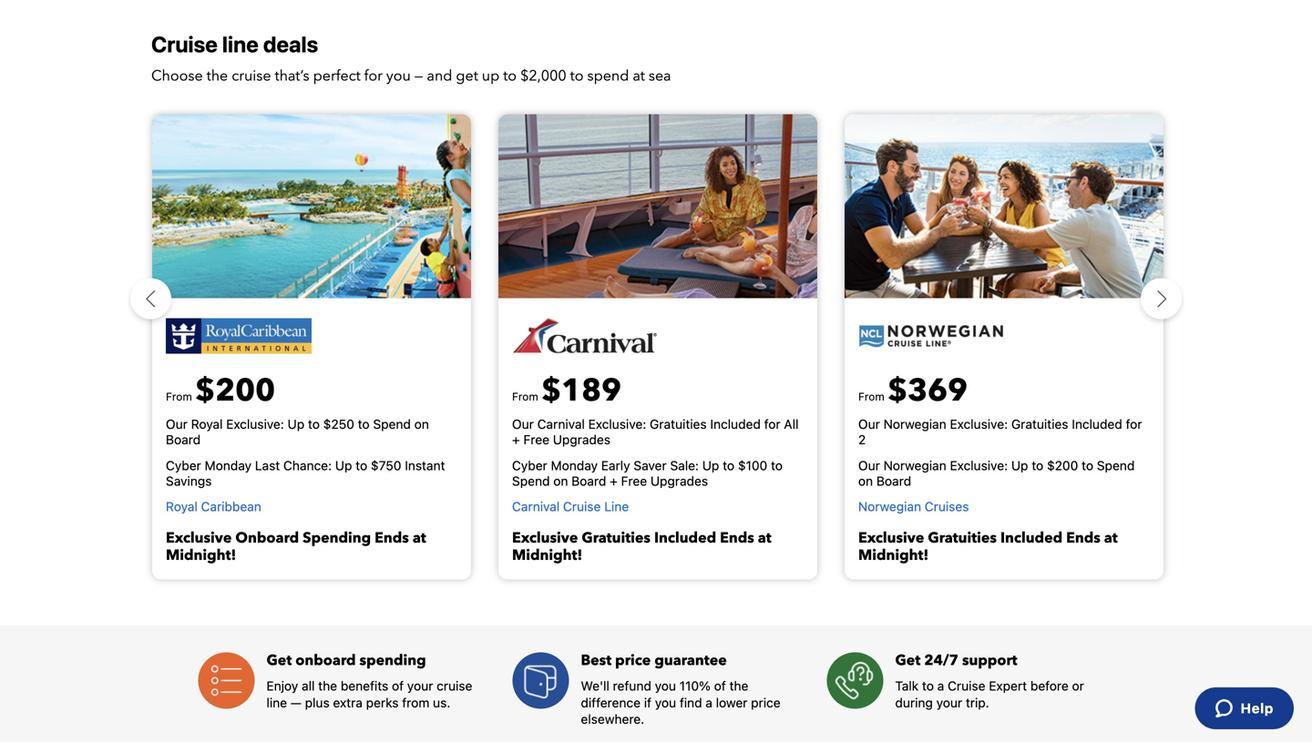 Task type: describe. For each thing, give the bounding box(es) containing it.
wallet icon image
[[513, 653, 569, 710]]

midnight! for 200
[[166, 546, 236, 566]]

we'll
[[581, 679, 610, 694]]

spend for our royal exclusive: up to $250 to spend on board
[[373, 417, 411, 432]]

best
[[581, 651, 612, 671]]

— inside get onboard spending enjoy all the benefits of your cruise line — plus extra perks from us.
[[291, 696, 302, 711]]

0 vertical spatial you
[[386, 66, 411, 86]]

the inside best price guarantee we'll refund you 110% of the difference if you find a lower price elsewhere.
[[730, 679, 749, 694]]

norwegian cruises
[[859, 500, 969, 515]]

up
[[482, 66, 500, 86]]

your inside get 24/7 support talk to a cruise expert before or during your trip.
[[937, 696, 963, 711]]

carnival cruise line thumbnail image image
[[385, 114, 932, 299]]

best price guarantee we'll refund you 110% of the difference if you find a lower price elsewhere.
[[581, 651, 781, 727]]

saver
[[634, 459, 667, 474]]

the inside get onboard spending enjoy all the benefits of your cruise line — plus extra perks from us.
[[318, 679, 337, 694]]

carnival cruise line image
[[512, 318, 658, 355]]

get for get onboard spending
[[267, 651, 292, 671]]

exclusive for 200
[[166, 529, 232, 549]]

to right $200
[[1082, 459, 1094, 474]]

midnight! for 369
[[859, 546, 929, 566]]

cruise inside get onboard spending enjoy all the benefits of your cruise line — plus extra perks from us.
[[437, 679, 472, 694]]

find
[[680, 696, 702, 711]]

norwegian for our norwegian exclusive: gratuities included for 2
[[884, 417, 947, 432]]

that's
[[275, 66, 310, 86]]

our norwegian exclusive: up to $200 to spend on board
[[859, 459, 1135, 489]]

caribbean
[[201, 500, 261, 515]]

us.
[[433, 696, 451, 711]]

up inside our norwegian exclusive: up to $200 to spend on board
[[1012, 459, 1029, 474]]

carnival cruise line
[[512, 500, 629, 515]]

from
[[402, 696, 430, 711]]

1 vertical spatial cruise
[[563, 500, 601, 515]]

2
[[859, 432, 866, 447]]

our for 189
[[512, 417, 534, 432]]

to right $100
[[771, 459, 783, 474]]

get
[[456, 66, 478, 86]]

$2,000
[[521, 66, 567, 86]]

to inside get 24/7 support talk to a cruise expert before or during your trip.
[[922, 679, 934, 694]]

189
[[562, 370, 622, 412]]

choose the cruise that's perfect for you — and get up to $2,000 to spend at sea
[[151, 66, 671, 86]]

ends for 200
[[375, 529, 409, 549]]

plus
[[305, 696, 330, 711]]

instant
[[405, 459, 445, 474]]

from for 189
[[512, 391, 539, 403]]

last
[[255, 459, 280, 474]]

before
[[1031, 679, 1069, 694]]

your inside get onboard spending enjoy all the benefits of your cruise line — plus extra perks from us.
[[407, 679, 433, 694]]

elsewhere.
[[581, 712, 645, 727]]

experts icon image
[[827, 653, 884, 710]]

from $ 200
[[166, 370, 275, 412]]

0 vertical spatial —
[[415, 66, 423, 86]]

0 horizontal spatial cruise
[[232, 66, 271, 86]]

line inside get onboard spending enjoy all the benefits of your cruise line — plus extra perks from us.
[[267, 696, 287, 711]]

royal inside our royal exclusive: up to $250 to spend on board
[[191, 417, 223, 432]]

spend for our norwegian exclusive: up to $200 to spend on board
[[1097, 459, 1135, 474]]

up inside our royal exclusive: up to $250 to spend on board
[[288, 417, 305, 432]]

cyber monday last chance: up to $750 instant savings
[[166, 459, 445, 489]]

$200
[[1047, 459, 1079, 474]]

ends for 189
[[720, 529, 755, 549]]

$ for 200
[[195, 370, 215, 412]]

exclusive: for 200
[[226, 417, 284, 432]]

difference
[[581, 696, 641, 711]]

monday for 189
[[551, 459, 598, 474]]

royal caribbean image
[[166, 318, 312, 354]]

exclusive: inside our norwegian exclusive: up to $200 to spend on board
[[950, 459, 1008, 474]]

exclusive gratuities included ends at midnight! for 369
[[859, 529, 1118, 566]]

royal caribbean
[[166, 500, 261, 515]]

midnight! for 189
[[512, 546, 583, 566]]

included down norwegian cruises link
[[1001, 529, 1063, 549]]

for for 369
[[1126, 417, 1143, 432]]

200
[[215, 370, 275, 412]]

choose
[[151, 66, 203, 86]]

expert
[[989, 679, 1027, 694]]

for for 189
[[764, 417, 781, 432]]

extra
[[333, 696, 363, 711]]

to left spend
[[570, 66, 584, 86]]

spending
[[360, 651, 426, 671]]

and
[[427, 66, 452, 86]]

our royal exclusive: up to $250 to spend on board
[[166, 417, 429, 447]]

guarantee
[[655, 651, 727, 671]]

from $ 369
[[859, 370, 968, 412]]

our norwegian exclusive: gratuities included for 2
[[859, 417, 1143, 447]]

sea
[[649, 66, 671, 86]]

during
[[896, 696, 933, 711]]

exclusive for 369
[[859, 529, 925, 549]]

to right $250
[[358, 417, 370, 432]]

1 vertical spatial you
[[655, 679, 676, 694]]

110%
[[680, 679, 711, 694]]

onboard
[[296, 651, 356, 671]]

benefits
[[341, 679, 389, 694]]



Task type: vqa. For each thing, say whether or not it's contained in the screenshot.
first Ends from left
yes



Task type: locate. For each thing, give the bounding box(es) containing it.
$
[[195, 370, 215, 412], [542, 370, 562, 412], [888, 370, 908, 412]]

1 vertical spatial upgrades
[[651, 474, 708, 489]]

2 vertical spatial cruise
[[948, 679, 986, 694]]

1 horizontal spatial $
[[542, 370, 562, 412]]

3 ends from the left
[[1067, 529, 1101, 549]]

gratuities down the line
[[582, 529, 651, 549]]

1 horizontal spatial of
[[714, 679, 726, 694]]

2 exclusive from the left
[[512, 529, 578, 549]]

to
[[503, 66, 517, 86], [570, 66, 584, 86], [308, 417, 320, 432], [358, 417, 370, 432], [356, 459, 368, 474], [723, 459, 735, 474], [771, 459, 783, 474], [1032, 459, 1044, 474], [1082, 459, 1094, 474], [922, 679, 934, 694]]

from inside from $ 200
[[166, 391, 192, 403]]

cruise up us. at the bottom of the page
[[437, 679, 472, 694]]

get inside get 24/7 support talk to a cruise expert before or during your trip.
[[896, 651, 921, 671]]

included up $200
[[1072, 417, 1123, 432]]

2 $ from the left
[[542, 370, 562, 412]]

24/7
[[925, 651, 959, 671]]

norwegian inside our norwegian exclusive: up to $200 to spend on board
[[884, 459, 947, 474]]

1 exclusive from the left
[[166, 529, 232, 549]]

0 horizontal spatial cyber
[[166, 459, 201, 474]]

exclusive gratuities included ends at midnight! for 189
[[512, 529, 772, 566]]

on inside cyber monday early saver sale: up to $100 to spend on board + free upgrades
[[554, 474, 568, 489]]

up inside cyber monday early saver sale: up to $100 to spend on board + free upgrades
[[703, 459, 720, 474]]

if
[[644, 696, 652, 711]]

your
[[407, 679, 433, 694], [937, 696, 963, 711]]

your up from
[[407, 679, 433, 694]]

midnight! inside the exclusive onboard spending ends at midnight!
[[166, 546, 236, 566]]

exclusive:
[[226, 417, 284, 432], [588, 417, 646, 432], [950, 417, 1008, 432], [950, 459, 1008, 474]]

of up perks
[[392, 679, 404, 694]]

1 vertical spatial cruise
[[437, 679, 472, 694]]

monday inside cyber monday early saver sale: up to $100 to spend on board + free upgrades
[[551, 459, 598, 474]]

exclusive: inside our royal exclusive: up to $250 to spend on board
[[226, 417, 284, 432]]

1 cyber from the left
[[166, 459, 201, 474]]

line down enjoy
[[267, 696, 287, 711]]

our down from $ 200
[[166, 417, 188, 432]]

gratuities
[[650, 417, 707, 432], [1012, 417, 1069, 432], [582, 529, 651, 549], [928, 529, 997, 549]]

the
[[207, 66, 228, 86], [318, 679, 337, 694], [730, 679, 749, 694]]

1 vertical spatial your
[[937, 696, 963, 711]]

for inside our norwegian exclusive: gratuities included for 2
[[1126, 417, 1143, 432]]

perfect
[[313, 66, 361, 86]]

0 vertical spatial a
[[938, 679, 945, 694]]

our inside our norwegian exclusive: up to $200 to spend on board
[[859, 459, 880, 474]]

1 horizontal spatial the
[[318, 679, 337, 694]]

royal caribbean link
[[166, 500, 458, 519]]

for inside our carnival exclusive: gratuities included for all + free upgrades
[[764, 417, 781, 432]]

1 get from the left
[[267, 651, 292, 671]]

up right the sale:
[[703, 459, 720, 474]]

early
[[601, 459, 630, 474]]

gratuities down the cruises
[[928, 529, 997, 549]]

exclusive onboard spending ends at midnight!
[[166, 529, 426, 566]]

1 horizontal spatial line
[[267, 696, 287, 711]]

1 horizontal spatial board
[[572, 474, 606, 489]]

carnival cruise line link
[[512, 500, 804, 519]]

our down the from $ 189 on the left
[[512, 417, 534, 432]]

1 monday from the left
[[205, 459, 252, 474]]

3 exclusive from the left
[[859, 529, 925, 549]]

gratuities up the sale:
[[650, 417, 707, 432]]

upgrades up early
[[553, 432, 611, 447]]

a inside get 24/7 support talk to a cruise expert before or during your trip.
[[938, 679, 945, 694]]

price up refund
[[615, 651, 651, 671]]

1 vertical spatial price
[[751, 696, 781, 711]]

up inside cyber monday last chance: up to $750 instant savings
[[335, 459, 352, 474]]

2 horizontal spatial ends
[[1067, 529, 1101, 549]]

norwegian cruises image
[[859, 324, 1004, 349]]

$250
[[323, 417, 354, 432]]

gratuities inside our norwegian exclusive: gratuities included for 2
[[1012, 417, 1069, 432]]

midnight! down norwegian cruises
[[859, 546, 929, 566]]

+ down early
[[610, 474, 618, 489]]

upgrades inside our carnival exclusive: gratuities included for all + free upgrades
[[553, 432, 611, 447]]

1 horizontal spatial cyber
[[512, 459, 548, 474]]

2 monday from the left
[[551, 459, 598, 474]]

1 midnight! from the left
[[166, 546, 236, 566]]

to inside cyber monday last chance: up to $750 instant savings
[[356, 459, 368, 474]]

ends down $200
[[1067, 529, 1101, 549]]

on up instant
[[414, 417, 429, 432]]

upgrades down the sale:
[[651, 474, 708, 489]]

you
[[386, 66, 411, 86], [655, 679, 676, 694], [655, 696, 676, 711]]

cruise line deals
[[151, 31, 318, 57]]

ends
[[375, 529, 409, 549], [720, 529, 755, 549], [1067, 529, 1101, 549]]

upgrades inside cyber monday early saver sale: up to $100 to spend on board + free upgrades
[[651, 474, 708, 489]]

free
[[524, 432, 550, 447], [621, 474, 647, 489]]

1 vertical spatial —
[[291, 696, 302, 711]]

ends right spending
[[375, 529, 409, 549]]

on for our royal exclusive: up to $250 to spend on board
[[414, 417, 429, 432]]

from left 200
[[166, 391, 192, 403]]

included down carnival cruise line link
[[654, 529, 717, 549]]

get up talk
[[896, 651, 921, 671]]

from
[[166, 391, 192, 403], [512, 391, 539, 403], [859, 391, 885, 403]]

1 horizontal spatial +
[[610, 474, 618, 489]]

our
[[166, 417, 188, 432], [512, 417, 534, 432], [859, 417, 880, 432], [859, 459, 880, 474]]

exclusive: up our norwegian exclusive: up to $200 to spend on board
[[950, 417, 1008, 432]]

gratuities up $200
[[1012, 417, 1069, 432]]

perks
[[366, 696, 399, 711]]

to left $250
[[308, 417, 320, 432]]

from $ 189
[[512, 370, 622, 412]]

carnival inside our carnival exclusive: gratuities included for all + free upgrades
[[537, 417, 585, 432]]

monday for 200
[[205, 459, 252, 474]]

cruise down cruise line deals
[[232, 66, 271, 86]]

midnight!
[[166, 546, 236, 566], [512, 546, 583, 566], [859, 546, 929, 566]]

upgrades
[[553, 432, 611, 447], [651, 474, 708, 489]]

our for 369
[[859, 417, 880, 432]]

line left the deals
[[222, 31, 259, 57]]

you right if
[[655, 696, 676, 711]]

1 horizontal spatial —
[[415, 66, 423, 86]]

norwegian cruises thumbnail image image
[[731, 114, 1278, 299]]

0 horizontal spatial from
[[166, 391, 192, 403]]

on inside our royal exclusive: up to $250 to spend on board
[[414, 417, 429, 432]]

at
[[633, 66, 645, 86], [413, 529, 426, 549], [758, 529, 772, 549], [1105, 529, 1118, 549]]

1 horizontal spatial get
[[896, 651, 921, 671]]

2 ends from the left
[[720, 529, 755, 549]]

0 vertical spatial your
[[407, 679, 433, 694]]

0 vertical spatial carnival
[[537, 417, 585, 432]]

board up norwegian cruises
[[877, 474, 912, 489]]

norwegian inside our norwegian exclusive: gratuities included for 2
[[884, 417, 947, 432]]

sale:
[[670, 459, 699, 474]]

2 horizontal spatial board
[[877, 474, 912, 489]]

exclusive down norwegian cruises
[[859, 529, 925, 549]]

a
[[938, 679, 945, 694], [706, 696, 713, 711]]

0 horizontal spatial upgrades
[[553, 432, 611, 447]]

+ down the from $ 189 on the left
[[512, 432, 520, 447]]

get up enjoy
[[267, 651, 292, 671]]

2 horizontal spatial for
[[1126, 417, 1143, 432]]

1 vertical spatial norwegian
[[884, 459, 947, 474]]

free down saver in the bottom of the page
[[621, 474, 647, 489]]

exclusive gratuities included ends at midnight! down norwegian cruises link
[[859, 529, 1118, 566]]

2 horizontal spatial the
[[730, 679, 749, 694]]

to right talk
[[922, 679, 934, 694]]

1 horizontal spatial from
[[512, 391, 539, 403]]

chance:
[[283, 459, 332, 474]]

our up 2
[[859, 417, 880, 432]]

our inside our carnival exclusive: gratuities included for all + free upgrades
[[512, 417, 534, 432]]

$ for 189
[[542, 370, 562, 412]]

from for 369
[[859, 391, 885, 403]]

1 horizontal spatial upgrades
[[651, 474, 708, 489]]

our inside our royal exclusive: up to $250 to spend on board
[[166, 417, 188, 432]]

2 horizontal spatial exclusive
[[859, 529, 925, 549]]

up left $250
[[288, 417, 305, 432]]

board inside our royal exclusive: up to $250 to spend on board
[[166, 432, 201, 447]]

royal caribbean thumbnail image image
[[38, 114, 585, 299]]

3 midnight! from the left
[[859, 546, 929, 566]]

1 horizontal spatial on
[[554, 474, 568, 489]]

spend inside our norwegian exclusive: up to $200 to spend on board
[[1097, 459, 1135, 474]]

deals
[[263, 31, 318, 57]]

0 horizontal spatial board
[[166, 432, 201, 447]]

0 horizontal spatial monday
[[205, 459, 252, 474]]

0 vertical spatial +
[[512, 432, 520, 447]]

monday
[[205, 459, 252, 474], [551, 459, 598, 474]]

norwegian
[[884, 417, 947, 432], [884, 459, 947, 474], [859, 500, 922, 515]]

talk
[[896, 679, 919, 694]]

0 horizontal spatial on
[[414, 417, 429, 432]]

get onboard spending enjoy all the benefits of your cruise line — plus extra perks from us.
[[267, 651, 472, 711]]

3 $ from the left
[[888, 370, 908, 412]]

$750
[[371, 459, 402, 474]]

all
[[302, 679, 315, 694]]

or
[[1072, 679, 1085, 694]]

0 vertical spatial line
[[222, 31, 259, 57]]

0 horizontal spatial price
[[615, 651, 651, 671]]

savings
[[166, 474, 212, 489]]

cruise left the line
[[563, 500, 601, 515]]

free inside cyber monday early saver sale: up to $100 to spend on board + free upgrades
[[621, 474, 647, 489]]

of inside best price guarantee we'll refund you 110% of the difference if you find a lower price elsewhere.
[[714, 679, 726, 694]]

price right 'lower'
[[751, 696, 781, 711]]

0 vertical spatial norwegian
[[884, 417, 947, 432]]

norwegian up norwegian cruises
[[884, 459, 947, 474]]

from for 200
[[166, 391, 192, 403]]

a right find
[[706, 696, 713, 711]]

our for 200
[[166, 417, 188, 432]]

1 horizontal spatial exclusive gratuities included ends at midnight!
[[859, 529, 1118, 566]]

2 vertical spatial you
[[655, 696, 676, 711]]

up right the "chance:"
[[335, 459, 352, 474]]

spending
[[303, 529, 371, 549]]

royal down from $ 200
[[191, 417, 223, 432]]

1 vertical spatial free
[[621, 474, 647, 489]]

cyber for 200
[[166, 459, 201, 474]]

get for get 24/7 support
[[896, 651, 921, 671]]

1 horizontal spatial cruise
[[563, 500, 601, 515]]

cyber monday early saver sale: up to $100 to spend on board + free upgrades
[[512, 459, 783, 489]]

0 horizontal spatial your
[[407, 679, 433, 694]]

exclusive down royal caribbean
[[166, 529, 232, 549]]

from left the 189
[[512, 391, 539, 403]]

—
[[415, 66, 423, 86], [291, 696, 302, 711]]

included inside our carnival exclusive: gratuities included for all + free upgrades
[[710, 417, 761, 432]]

$ down royal caribbean image
[[195, 370, 215, 412]]

cruises
[[925, 500, 969, 515]]

1 vertical spatial royal
[[166, 500, 198, 515]]

2 vertical spatial norwegian
[[859, 500, 922, 515]]

3 from from the left
[[859, 391, 885, 403]]

2 horizontal spatial from
[[859, 391, 885, 403]]

included
[[710, 417, 761, 432], [1072, 417, 1123, 432], [654, 529, 717, 549], [1001, 529, 1063, 549]]

cyber
[[166, 459, 201, 474], [512, 459, 548, 474]]

royal down savings
[[166, 500, 198, 515]]

on for our norwegian exclusive: up to $200 to spend on board
[[859, 474, 873, 489]]

0 horizontal spatial get
[[267, 651, 292, 671]]

exclusive inside the exclusive onboard spending ends at midnight!
[[166, 529, 232, 549]]

of for guarantee
[[714, 679, 726, 694]]

from up 2
[[859, 391, 885, 403]]

of for spending
[[392, 679, 404, 694]]

+ inside cyber monday early saver sale: up to $100 to spend on board + free upgrades
[[610, 474, 618, 489]]

to left $200
[[1032, 459, 1044, 474]]

exclusive: for 189
[[588, 417, 646, 432]]

the right "all"
[[318, 679, 337, 694]]

on down 2
[[859, 474, 873, 489]]

cyber inside cyber monday early saver sale: up to $100 to spend on board + free upgrades
[[512, 459, 548, 474]]

+ inside our carnival exclusive: gratuities included for all + free upgrades
[[512, 432, 520, 447]]

get
[[267, 651, 292, 671], [896, 651, 921, 671]]

norwegian cruises link
[[859, 500, 1150, 519]]

— left plus
[[291, 696, 302, 711]]

line
[[222, 31, 259, 57], [267, 696, 287, 711]]

1 horizontal spatial exclusive
[[512, 529, 578, 549]]

your left trip.
[[937, 696, 963, 711]]

from inside the from $ 189
[[512, 391, 539, 403]]

of up 'lower'
[[714, 679, 726, 694]]

cruise up choose
[[151, 31, 218, 57]]

2 cyber from the left
[[512, 459, 548, 474]]

2 of from the left
[[714, 679, 726, 694]]

cruise inside get 24/7 support talk to a cruise expert before or during your trip.
[[948, 679, 986, 694]]

$100
[[738, 459, 768, 474]]

2 horizontal spatial midnight!
[[859, 546, 929, 566]]

get inside get onboard spending enjoy all the benefits of your cruise line — plus extra perks from us.
[[267, 651, 292, 671]]

1 vertical spatial a
[[706, 696, 713, 711]]

0 vertical spatial royal
[[191, 417, 223, 432]]

you left and
[[386, 66, 411, 86]]

2 exclusive gratuities included ends at midnight! from the left
[[859, 529, 1118, 566]]

onboard
[[236, 529, 299, 549]]

cyber for 189
[[512, 459, 548, 474]]

0 vertical spatial free
[[524, 432, 550, 447]]

exclusive
[[166, 529, 232, 549], [512, 529, 578, 549], [859, 529, 925, 549]]

1 $ from the left
[[195, 370, 215, 412]]

exclusive: up early
[[588, 417, 646, 432]]

exclusive: for 369
[[950, 417, 1008, 432]]

carnival left the line
[[512, 500, 560, 515]]

midnight! down royal caribbean
[[166, 546, 236, 566]]

0 horizontal spatial a
[[706, 696, 713, 711]]

spend
[[373, 417, 411, 432], [1097, 459, 1135, 474], [512, 474, 550, 489]]

2 horizontal spatial on
[[859, 474, 873, 489]]

our carnival exclusive: gratuities included for all + free upgrades
[[512, 417, 799, 447]]

spend right $200
[[1097, 459, 1135, 474]]

0 horizontal spatial $
[[195, 370, 215, 412]]

$ down norwegian cruises image
[[888, 370, 908, 412]]

0 horizontal spatial for
[[364, 66, 383, 86]]

spend
[[587, 66, 629, 86]]

cruise
[[151, 31, 218, 57], [563, 500, 601, 515], [948, 679, 986, 694]]

ends down $100
[[720, 529, 755, 549]]

monday inside cyber monday last chance: up to $750 instant savings
[[205, 459, 252, 474]]

up
[[288, 417, 305, 432], [335, 459, 352, 474], [703, 459, 720, 474], [1012, 459, 1029, 474]]

carnival down the from $ 189 on the left
[[537, 417, 585, 432]]

2 horizontal spatial $
[[888, 370, 908, 412]]

ends inside the exclusive onboard spending ends at midnight!
[[375, 529, 409, 549]]

0 horizontal spatial of
[[392, 679, 404, 694]]

board inside our norwegian exclusive: up to $200 to spend on board
[[877, 474, 912, 489]]

at for 200
[[413, 529, 426, 549]]

at inside the exclusive onboard spending ends at midnight!
[[413, 529, 426, 549]]

ends for 369
[[1067, 529, 1101, 549]]

1 exclusive gratuities included ends at midnight! from the left
[[512, 529, 772, 566]]

1 horizontal spatial for
[[764, 417, 781, 432]]

+
[[512, 432, 520, 447], [610, 474, 618, 489]]

cruise
[[232, 66, 271, 86], [437, 679, 472, 694]]

on up carnival cruise line
[[554, 474, 568, 489]]

1 horizontal spatial price
[[751, 696, 781, 711]]

midnight! down carnival cruise line
[[512, 546, 583, 566]]

the up 'lower'
[[730, 679, 749, 694]]

a down 24/7
[[938, 679, 945, 694]]

carnival
[[537, 417, 585, 432], [512, 500, 560, 515]]

0 horizontal spatial ends
[[375, 529, 409, 549]]

line
[[604, 500, 629, 515]]

0 horizontal spatial exclusive gratuities included ends at midnight!
[[512, 529, 772, 566]]

1 horizontal spatial ends
[[720, 529, 755, 549]]

0 horizontal spatial line
[[222, 31, 259, 57]]

369
[[908, 370, 968, 412]]

norwegian left the cruises
[[859, 500, 922, 515]]

1 horizontal spatial your
[[937, 696, 963, 711]]

enjoy
[[267, 679, 298, 694]]

to right up
[[503, 66, 517, 86]]

1 vertical spatial +
[[610, 474, 618, 489]]

1 horizontal spatial monday
[[551, 459, 598, 474]]

0 horizontal spatial +
[[512, 432, 520, 447]]

spend inside cyber monday early saver sale: up to $100 to spend on board + free upgrades
[[512, 474, 550, 489]]

of inside get onboard spending enjoy all the benefits of your cruise line — plus extra perks from us.
[[392, 679, 404, 694]]

refund
[[613, 679, 652, 694]]

0 vertical spatial upgrades
[[553, 432, 611, 447]]

2 from from the left
[[512, 391, 539, 403]]

0 vertical spatial cruise
[[151, 31, 218, 57]]

trip.
[[966, 696, 990, 711]]

on
[[414, 417, 429, 432], [554, 474, 568, 489], [859, 474, 873, 489]]

$ down carnival cruise line 'image'
[[542, 370, 562, 412]]

board for our royal exclusive: up to $250 to spend on board
[[166, 432, 201, 447]]

spend up $750
[[373, 417, 411, 432]]

lower
[[716, 696, 748, 711]]

you left 110%
[[655, 679, 676, 694]]

exclusive: inside our norwegian exclusive: gratuities included for 2
[[950, 417, 1008, 432]]

exclusive: down 200
[[226, 417, 284, 432]]

1 horizontal spatial a
[[938, 679, 945, 694]]

exclusive gratuities included ends at midnight! down carnival cruise line link
[[512, 529, 772, 566]]

to left $100
[[723, 459, 735, 474]]

board
[[166, 432, 201, 447], [572, 474, 606, 489], [877, 474, 912, 489]]

free inside our carnival exclusive: gratuities included for all + free upgrades
[[524, 432, 550, 447]]

0 horizontal spatial spend
[[373, 417, 411, 432]]

all
[[784, 417, 799, 432]]

monday up carnival cruise line
[[551, 459, 598, 474]]

1 vertical spatial line
[[267, 696, 287, 711]]

— left and
[[415, 66, 423, 86]]

cyber inside cyber monday last chance: up to $750 instant savings
[[166, 459, 201, 474]]

support
[[962, 651, 1018, 671]]

board for our norwegian exclusive: up to $200 to spend on board
[[877, 474, 912, 489]]

the down cruise line deals
[[207, 66, 228, 86]]

0 horizontal spatial midnight!
[[166, 546, 236, 566]]

1 horizontal spatial spend
[[512, 474, 550, 489]]

our down 2
[[859, 459, 880, 474]]

exclusive: down our norwegian exclusive: gratuities included for 2 at the right
[[950, 459, 1008, 474]]

exclusive gratuities included ends at midnight!
[[512, 529, 772, 566], [859, 529, 1118, 566]]

cyber up carnival cruise line
[[512, 459, 548, 474]]

included up $100
[[710, 417, 761, 432]]

exclusive down carnival cruise line
[[512, 529, 578, 549]]

board down early
[[572, 474, 606, 489]]

0 vertical spatial price
[[615, 651, 651, 671]]

2 horizontal spatial spend
[[1097, 459, 1135, 474]]

1 horizontal spatial free
[[621, 474, 647, 489]]

cruise up trip.
[[948, 679, 986, 694]]

up down our norwegian exclusive: gratuities included for 2 at the right
[[1012, 459, 1029, 474]]

included inside our norwegian exclusive: gratuities included for 2
[[1072, 417, 1123, 432]]

1 from from the left
[[166, 391, 192, 403]]

2 horizontal spatial cruise
[[948, 679, 986, 694]]

1 vertical spatial carnival
[[512, 500, 560, 515]]

0 horizontal spatial —
[[291, 696, 302, 711]]

board inside cyber monday early saver sale: up to $100 to spend on board + free upgrades
[[572, 474, 606, 489]]

0 horizontal spatial free
[[524, 432, 550, 447]]

1 ends from the left
[[375, 529, 409, 549]]

monday left last
[[205, 459, 252, 474]]

to left $750
[[356, 459, 368, 474]]

exclusive: inside our carnival exclusive: gratuities included for all + free upgrades
[[588, 417, 646, 432]]

1 of from the left
[[392, 679, 404, 694]]

board up savings
[[166, 432, 201, 447]]

spend up carnival cruise line
[[512, 474, 550, 489]]

price
[[615, 651, 651, 671], [751, 696, 781, 711]]

2 midnight! from the left
[[512, 546, 583, 566]]

our inside our norwegian exclusive: gratuities included for 2
[[859, 417, 880, 432]]

gratuities inside our carnival exclusive: gratuities included for all + free upgrades
[[650, 417, 707, 432]]

$ for 369
[[888, 370, 908, 412]]

at for 189
[[758, 529, 772, 549]]

on inside our norwegian exclusive: up to $200 to spend on board
[[859, 474, 873, 489]]

list icon image
[[198, 653, 255, 710]]

a inside best price guarantee we'll refund you 110% of the difference if you find a lower price elsewhere.
[[706, 696, 713, 711]]

2 get from the left
[[896, 651, 921, 671]]

norwegian down from $ 369
[[884, 417, 947, 432]]

cyber up savings
[[166, 459, 201, 474]]

1 horizontal spatial midnight!
[[512, 546, 583, 566]]

exclusive for 189
[[512, 529, 578, 549]]

from inside from $ 369
[[859, 391, 885, 403]]

free down the from $ 189 on the left
[[524, 432, 550, 447]]

get 24/7 support talk to a cruise expert before or during your trip.
[[896, 651, 1085, 711]]

at for 369
[[1105, 529, 1118, 549]]

0 vertical spatial cruise
[[232, 66, 271, 86]]

norwegian for our norwegian exclusive: up to $200 to spend on board
[[884, 459, 947, 474]]

0 horizontal spatial the
[[207, 66, 228, 86]]

0 horizontal spatial cruise
[[151, 31, 218, 57]]

0 horizontal spatial exclusive
[[166, 529, 232, 549]]

spend inside our royal exclusive: up to $250 to spend on board
[[373, 417, 411, 432]]

1 horizontal spatial cruise
[[437, 679, 472, 694]]



